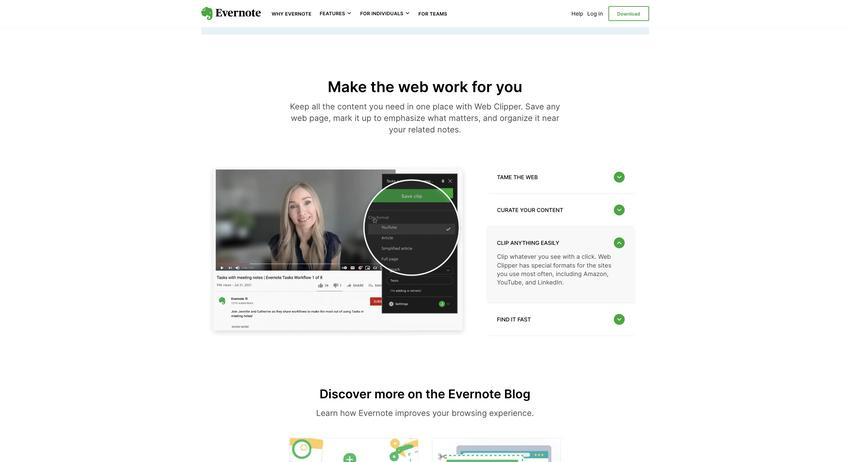 Task type: locate. For each thing, give the bounding box(es) containing it.
evernote
[[285, 11, 312, 17], [448, 387, 501, 402], [359, 409, 393, 419]]

for inside "button"
[[360, 11, 370, 16]]

0 horizontal spatial web
[[291, 113, 307, 123]]

web inside keep all the content you need in one place with web clipper. save any web page, mark it up to emphasize what matters, and organize it near your related notes.
[[475, 102, 492, 112]]

features button
[[320, 10, 352, 17]]

the inside clip whatever you see with a click. web clipper has special formats for the sites you use most often, including amazon, youtube, and linkedin.
[[587, 262, 596, 269]]

often,
[[537, 271, 554, 278]]

the right all on the top left of the page
[[322, 102, 335, 112]]

in inside keep all the content you need in one place with web clipper. save any web page, mark it up to emphasize what matters, and organize it near your related notes.
[[407, 102, 414, 112]]

teams
[[430, 11, 447, 17]]

for inside clip whatever you see with a click. web clipper has special formats for the sites you use most often, including amazon, youtube, and linkedin.
[[577, 262, 585, 269]]

2 horizontal spatial evernote
[[448, 387, 501, 402]]

and inside keep all the content you need in one place with web clipper. save any web page, mark it up to emphasize what matters, and organize it near your related notes.
[[483, 113, 497, 123]]

in
[[599, 10, 603, 17], [407, 102, 414, 112]]

2 clip from the top
[[497, 254, 508, 261]]

1 horizontal spatial your
[[432, 409, 449, 419]]

clip
[[497, 240, 509, 247], [497, 254, 508, 261]]

anything
[[510, 240, 539, 247]]

for left teams
[[419, 11, 428, 17]]

for down from on the top of page
[[360, 11, 370, 16]]

including
[[556, 271, 582, 278]]

0 vertical spatial web
[[398, 78, 429, 96]]

1 horizontal spatial with
[[456, 102, 472, 112]]

for down a
[[577, 262, 585, 269]]

1 horizontal spatial for
[[577, 262, 585, 269]]

1 horizontal spatial for
[[419, 11, 428, 17]]

0 horizontal spatial evernote
[[285, 11, 312, 17]]

web up matters,
[[475, 102, 492, 112]]

for right work
[[472, 78, 492, 96]]

the up need
[[371, 78, 394, 96]]

0 vertical spatial content
[[337, 102, 367, 112]]

individuals
[[372, 11, 404, 16]]

1 vertical spatial with
[[456, 102, 472, 112]]

content up easily
[[537, 207, 563, 214]]

1 vertical spatial web
[[475, 102, 492, 112]]

install
[[551, 6, 567, 13]]

web down keep
[[291, 113, 307, 123]]

need
[[385, 102, 405, 112]]

curate your content
[[497, 207, 563, 214]]

amazon,
[[584, 271, 609, 278]]

and down 'most'
[[525, 279, 536, 286]]

0 vertical spatial clipper
[[581, 6, 600, 13]]

clipper inside clip whatever you see with a click. web clipper has special formats for the sites you use most often, including amazon, youtube, and linkedin.
[[497, 262, 518, 269]]

0 horizontal spatial for
[[360, 11, 370, 16]]

blog
[[504, 387, 531, 402]]

web
[[568, 6, 580, 13], [475, 102, 492, 112], [598, 254, 611, 261]]

anywhere
[[364, 0, 402, 9]]

work
[[432, 78, 468, 96]]

evernote down 'more'
[[359, 409, 393, 419]]

in up emphasize
[[407, 102, 414, 112]]

evernote right why
[[285, 11, 312, 17]]

log
[[587, 10, 597, 17]]

inspiration
[[302, 0, 342, 9]]

1 horizontal spatial content
[[537, 207, 563, 214]]

it down save
[[535, 113, 540, 123]]

0 vertical spatial clip
[[497, 240, 509, 247]]

place
[[433, 102, 454, 112]]

0 vertical spatial for
[[472, 78, 492, 96]]

0 horizontal spatial web
[[475, 102, 492, 112]]

for
[[360, 11, 370, 16], [419, 11, 428, 17]]

clip inside clip whatever you see with a click. web clipper has special formats for the sites you use most often, including amazon, youtube, and linkedin.
[[497, 254, 508, 261]]

make
[[328, 78, 367, 96]]

2 horizontal spatial web
[[526, 174, 538, 181]]

for for for teams
[[419, 11, 428, 17]]

you up "special"
[[538, 254, 549, 261]]

content up mark
[[337, 102, 367, 112]]

content
[[337, 102, 367, 112], [537, 207, 563, 214]]

related
[[408, 125, 435, 135]]

clip left anything
[[497, 240, 509, 247]]

browsing
[[452, 409, 487, 419]]

clip for clip whatever you see with a click. web clipper has special formats for the sites you use most often, including amazon, youtube, and linkedin.
[[497, 254, 508, 261]]

log in link
[[587, 10, 603, 17]]

0 vertical spatial web
[[568, 6, 580, 13]]

you inside keep all the content you need in one place with web clipper. save any web page, mark it up to emphasize what matters, and organize it near your related notes.
[[369, 102, 383, 112]]

with inside capture ideas and inspiration from anywhere with ease.
[[404, 0, 420, 9]]

whatever
[[510, 254, 537, 261]]

evernote up browsing
[[448, 387, 501, 402]]

0 horizontal spatial and
[[285, 0, 299, 9]]

ease.
[[314, 10, 335, 20]]

web up "one"
[[398, 78, 429, 96]]

0 horizontal spatial content
[[337, 102, 367, 112]]

1 vertical spatial web
[[291, 113, 307, 123]]

0 vertical spatial in
[[599, 10, 603, 17]]

and up why evernote link
[[285, 0, 299, 9]]

1 vertical spatial and
[[483, 113, 497, 123]]

for teams link
[[419, 10, 447, 17]]

log in
[[587, 10, 603, 17]]

install web clipper link
[[524, 1, 627, 18]]

your down discover more on the evernote blog
[[432, 409, 449, 419]]

your
[[389, 125, 406, 135], [520, 207, 535, 214], [432, 409, 449, 419]]

in right log
[[599, 10, 603, 17]]

for
[[472, 78, 492, 96], [577, 262, 585, 269]]

2 horizontal spatial with
[[563, 254, 575, 261]]

1 vertical spatial content
[[537, 207, 563, 214]]

web for make
[[398, 78, 429, 96]]

it
[[355, 113, 360, 123], [535, 113, 540, 123], [511, 317, 516, 323]]

1 horizontal spatial in
[[599, 10, 603, 17]]

the
[[371, 78, 394, 96], [322, 102, 335, 112], [514, 174, 524, 181], [587, 262, 596, 269], [426, 387, 445, 402]]

your down emphasize
[[389, 125, 406, 135]]

with up matters,
[[456, 102, 472, 112]]

web right the tame
[[526, 174, 538, 181]]

install web clipper
[[551, 6, 600, 13]]

clip whatever you see with a click. web clipper has special formats for the sites you use most often, including amazon, youtube, and linkedin.
[[497, 254, 612, 286]]

2 vertical spatial web
[[526, 174, 538, 181]]

the down click.
[[587, 262, 596, 269]]

0 horizontal spatial for
[[472, 78, 492, 96]]

formats
[[553, 262, 575, 269]]

with
[[404, 0, 420, 9], [456, 102, 472, 112], [563, 254, 575, 261]]

learn how evernote improves your browsing experience.
[[316, 409, 534, 419]]

you
[[496, 78, 522, 96], [369, 102, 383, 112], [538, 254, 549, 261], [497, 271, 508, 278]]

it left up
[[355, 113, 360, 123]]

download
[[617, 11, 640, 17]]

0 vertical spatial your
[[389, 125, 406, 135]]

2 vertical spatial and
[[525, 279, 536, 286]]

with inside clip whatever you see with a click. web clipper has special formats for the sites you use most often, including amazon, youtube, and linkedin.
[[563, 254, 575, 261]]

evernote logo image
[[201, 7, 261, 20]]

and
[[285, 0, 299, 9], [483, 113, 497, 123], [525, 279, 536, 286]]

0 horizontal spatial clipper
[[497, 262, 518, 269]]

curate
[[497, 207, 519, 214]]

and inside clip whatever you see with a click. web clipper has special formats for the sites you use most often, including amazon, youtube, and linkedin.
[[525, 279, 536, 286]]

capture ideas and inspiration from anywhere with ease.
[[229, 0, 420, 20]]

2 horizontal spatial it
[[535, 113, 540, 123]]

near
[[542, 113, 559, 123]]

any
[[546, 102, 560, 112]]

2 horizontal spatial and
[[525, 279, 536, 286]]

with up formats
[[563, 254, 575, 261]]

web up sites
[[598, 254, 611, 261]]

clip left the whatever
[[497, 254, 508, 261]]

2 horizontal spatial web
[[598, 254, 611, 261]]

web right install
[[568, 6, 580, 13]]

clip for clip anything easily
[[497, 240, 509, 247]]

your right 'curate'
[[520, 207, 535, 214]]

0 horizontal spatial your
[[389, 125, 406, 135]]

features
[[320, 11, 345, 16]]

clipper
[[581, 6, 600, 13], [497, 262, 518, 269]]

1 vertical spatial for
[[577, 262, 585, 269]]

make the web work for you
[[328, 78, 522, 96]]

1 horizontal spatial evernote
[[359, 409, 393, 419]]

you up clipper.
[[496, 78, 522, 96]]

fast
[[518, 317, 531, 323]]

0 vertical spatial and
[[285, 0, 299, 9]]

from
[[344, 0, 362, 9]]

experience.
[[489, 409, 534, 419]]

1 horizontal spatial clipper
[[581, 6, 600, 13]]

1 vertical spatial in
[[407, 102, 414, 112]]

1 vertical spatial evernote
[[448, 387, 501, 402]]

for individuals button
[[360, 10, 410, 17]]

2 vertical spatial your
[[432, 409, 449, 419]]

2 vertical spatial web
[[598, 254, 611, 261]]

1 horizontal spatial and
[[483, 113, 497, 123]]

mark
[[333, 113, 352, 123]]

1 horizontal spatial web
[[568, 6, 580, 13]]

0 vertical spatial evernote
[[285, 11, 312, 17]]

1 vertical spatial clipper
[[497, 262, 518, 269]]

you up to on the left top of page
[[369, 102, 383, 112]]

with up for teams link on the top of page
[[404, 0, 420, 9]]

improves
[[395, 409, 430, 419]]

2 vertical spatial evernote
[[359, 409, 393, 419]]

tame the web
[[497, 174, 538, 181]]

web
[[398, 78, 429, 96], [291, 113, 307, 123], [526, 174, 538, 181]]

 image
[[201, 155, 473, 344]]

1 clip from the top
[[497, 240, 509, 247]]

1 vertical spatial your
[[520, 207, 535, 214]]

0 horizontal spatial with
[[404, 0, 420, 9]]

with inside keep all the content you need in one place with web clipper. save any web page, mark it up to emphasize what matters, and organize it near your related notes.
[[456, 102, 472, 112]]

use
[[509, 271, 520, 278]]

0 horizontal spatial in
[[407, 102, 414, 112]]

and down clipper.
[[483, 113, 497, 123]]

0 vertical spatial with
[[404, 0, 420, 9]]

on
[[408, 387, 423, 402]]

2 vertical spatial with
[[563, 254, 575, 261]]

1 horizontal spatial web
[[398, 78, 429, 96]]

matters,
[[449, 113, 481, 123]]

keep
[[290, 102, 309, 112]]

1 vertical spatial clip
[[497, 254, 508, 261]]

it right find
[[511, 317, 516, 323]]



Task type: describe. For each thing, give the bounding box(es) containing it.
web inside clip whatever you see with a click. web clipper has special formats for the sites you use most often, including amazon, youtube, and linkedin.
[[598, 254, 611, 261]]

for individuals
[[360, 11, 404, 16]]

a
[[577, 254, 580, 261]]

web inside keep all the content you need in one place with web clipper. save any web page, mark it up to emphasize what matters, and organize it near your related notes.
[[291, 113, 307, 123]]

emphasize
[[384, 113, 425, 123]]

web for tame
[[526, 174, 538, 181]]

download link
[[608, 6, 649, 21]]

discover
[[320, 387, 372, 402]]

up
[[362, 113, 372, 123]]

learn
[[316, 409, 338, 419]]

organize
[[500, 113, 533, 123]]

what
[[428, 113, 447, 123]]

page,
[[309, 113, 331, 123]]

the inside keep all the content you need in one place with web clipper. save any web page, mark it up to emphasize what matters, and organize it near your related notes.
[[322, 102, 335, 112]]

for teams
[[419, 11, 447, 17]]

keep all the content you need in one place with web clipper. save any web page, mark it up to emphasize what matters, and organize it near your related notes.
[[290, 102, 560, 135]]

most
[[521, 271, 536, 278]]

more
[[375, 387, 405, 402]]

and inside capture ideas and inspiration from anywhere with ease.
[[285, 0, 299, 9]]

linkedin.
[[538, 279, 564, 286]]

why
[[272, 11, 284, 17]]

one
[[416, 102, 430, 112]]

save
[[525, 102, 544, 112]]

1 horizontal spatial it
[[511, 317, 516, 323]]

why evernote link
[[272, 10, 312, 17]]

the right on
[[426, 387, 445, 402]]

sites
[[598, 262, 612, 269]]

see
[[551, 254, 561, 261]]

capture
[[229, 0, 260, 9]]

clip anything easily
[[497, 240, 559, 247]]

youtube,
[[497, 279, 524, 286]]

help link
[[572, 10, 583, 17]]

tame
[[497, 174, 512, 181]]

2 horizontal spatial your
[[520, 207, 535, 214]]

ideas
[[262, 0, 283, 9]]

to
[[374, 113, 382, 123]]

0 horizontal spatial it
[[355, 113, 360, 123]]

your inside keep all the content you need in one place with web clipper. save any web page, mark it up to emphasize what matters, and organize it near your related notes.
[[389, 125, 406, 135]]

help
[[572, 10, 583, 17]]

find
[[497, 317, 510, 323]]

how
[[340, 409, 356, 419]]

special
[[531, 262, 552, 269]]

easily
[[541, 240, 559, 247]]

you up youtube,
[[497, 271, 508, 278]]

discover more on the evernote blog
[[320, 387, 531, 402]]

notes.
[[437, 125, 461, 135]]

for for for individuals
[[360, 11, 370, 16]]

clipper.
[[494, 102, 523, 112]]

find it fast
[[497, 317, 531, 323]]

the right the tame
[[514, 174, 524, 181]]

content inside keep all the content you need in one place with web clipper. save any web page, mark it up to emphasize what matters, and organize it near your related notes.
[[337, 102, 367, 112]]

has
[[519, 262, 530, 269]]

why evernote
[[272, 11, 312, 17]]

click.
[[582, 254, 596, 261]]

all
[[312, 102, 320, 112]]



Task type: vqa. For each thing, say whether or not it's contained in the screenshot.
THE HAS
yes



